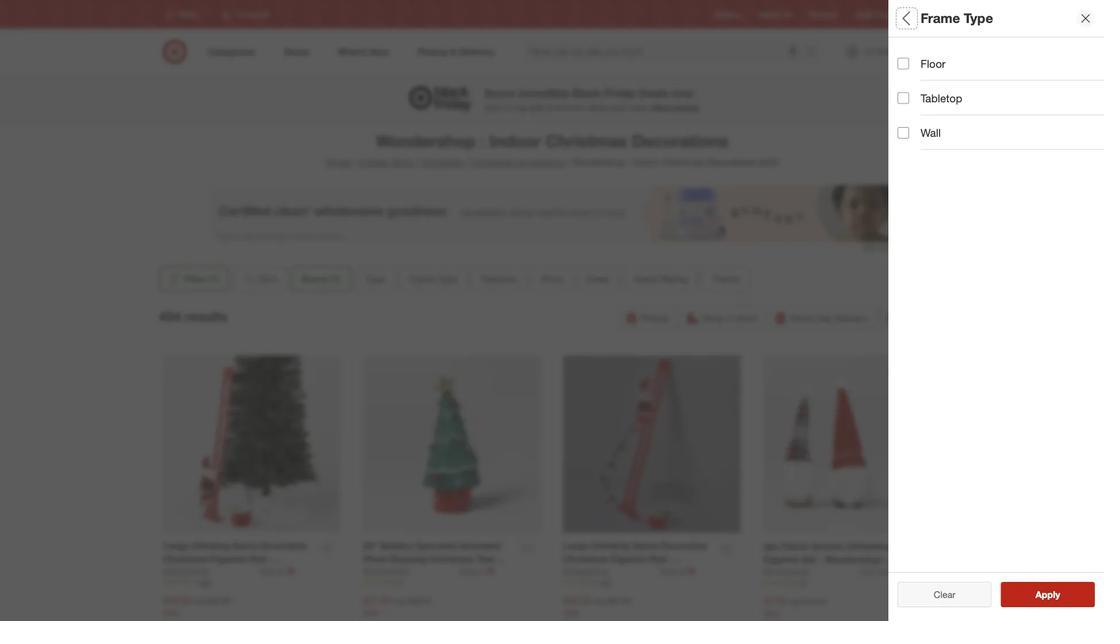 Task type: locate. For each thing, give the bounding box(es) containing it.
santa up 256 link
[[232, 540, 258, 552]]

1 horizontal spatial $45.50
[[563, 595, 591, 606]]

large climbing santa decorative christmas figurine red - wondershop™ link for 256
[[163, 540, 313, 578]]

find
[[555, 102, 568, 112]]

: down 'save'
[[480, 131, 485, 151]]

decorative up 143 link
[[661, 540, 708, 552]]

0 horizontal spatial (1)
[[209, 273, 219, 284]]

1 horizontal spatial deals
[[639, 86, 668, 99]]

wondershop link down dancing
[[363, 566, 457, 577]]

see results
[[1024, 589, 1073, 600]]

wondershop up 11
[[764, 567, 810, 577]]

1 horizontal spatial shop
[[702, 312, 724, 324]]

1 horizontal spatial frame type button
[[898, 118, 1104, 158]]

1 vertical spatial results
[[1043, 589, 1073, 600]]

sale inside $7.00 reg $10.00 sale
[[764, 608, 779, 618]]

figurine up white/red at the bottom of the page
[[764, 554, 799, 565]]

find
[[913, 10, 926, 19]]

1 vertical spatial frame type button
[[400, 266, 467, 292]]

wondershop inside all filters dialog
[[898, 100, 944, 110]]

christmas down operated
[[429, 554, 474, 565]]

2 large climbing santa decorative christmas figurine red - wondershop™ link from the left
[[563, 540, 714, 578]]

wondershop up 143
[[563, 566, 609, 576]]

1 red from the left
[[249, 554, 266, 565]]

reg inside $21.00 reg $30.00 sale
[[393, 596, 405, 606]]

weekly ad link
[[759, 9, 792, 19]]

frame type
[[921, 10, 994, 26], [898, 130, 958, 143], [410, 273, 458, 284]]

0 horizontal spatial santa
[[232, 540, 258, 552]]

2 red from the left
[[649, 554, 667, 565]]

shop
[[392, 157, 414, 168], [702, 312, 724, 324]]

What can we help you find? suggestions appear below search field
[[523, 39, 809, 64]]

1 vertical spatial shop
[[702, 312, 724, 324]]

same day delivery
[[790, 312, 868, 324]]

1 large climbing santa decorative christmas figurine red - wondershop™ from the left
[[163, 540, 307, 578]]

2 $65.00 from the left
[[607, 596, 631, 606]]

christmas left include out of stock checkbox
[[846, 541, 891, 552]]

wondershop™ inside 20" battery operated animated plush dancing christmas tree sculpture - wondershop™ green
[[414, 567, 475, 578]]

¬ for 256
[[287, 566, 295, 577]]

results
[[185, 309, 227, 325], [1043, 589, 1073, 600]]

see
[[1024, 589, 1040, 600]]

(1) inside filter (1) "button"
[[209, 273, 219, 284]]

only up the 2 link
[[460, 566, 476, 576]]

0 horizontal spatial decorative
[[260, 540, 307, 552]]

climbing for 256
[[191, 540, 230, 552]]

wall
[[921, 126, 941, 139]]

brand right sort
[[302, 273, 328, 284]]

battery
[[380, 540, 413, 552]]

figurine for 143
[[611, 554, 647, 565]]

target left the circle
[[856, 10, 875, 19]]

4 / from the left
[[567, 157, 570, 168]]

¬
[[287, 566, 295, 577], [488, 566, 495, 577], [688, 566, 695, 577], [888, 566, 896, 578]]

deals
[[588, 102, 607, 112]]

deals up start on the right of page
[[639, 86, 668, 99]]

red for 143
[[649, 554, 667, 565]]

large climbing santa decorative christmas figurine red - wondershop™
[[163, 540, 307, 578], [563, 540, 708, 578]]

at for 143
[[679, 566, 685, 576]]

- down dancing
[[408, 567, 412, 578]]

/ left christmas link
[[416, 157, 419, 168]]

0 horizontal spatial $45.50
[[163, 595, 191, 606]]

shop right holiday in the left of the page
[[392, 157, 414, 168]]

0 vertical spatial indoor
[[490, 131, 541, 151]]

only at ¬ up 11 link
[[860, 566, 896, 578]]

$45.50 reg $65.00 sale down 256
[[163, 595, 231, 618]]

sale
[[163, 608, 179, 618], [363, 608, 379, 618], [563, 608, 579, 618], [764, 608, 779, 618]]

0 horizontal spatial climbing
[[191, 540, 230, 552]]

brand inside brand wondershop
[[898, 85, 929, 99]]

143 link
[[563, 577, 741, 587]]

0 horizontal spatial red
[[249, 554, 266, 565]]

deals
[[639, 86, 668, 99], [587, 273, 610, 284]]

features button
[[472, 266, 527, 292]]

2 (1) from the left
[[331, 273, 341, 284]]

$45.50 reg $65.00 sale for 256
[[163, 595, 231, 618]]

deals inside button
[[587, 273, 610, 284]]

redcard
[[810, 10, 838, 19]]

1 $45.50 from the left
[[163, 595, 191, 606]]

0 horizontal spatial type button
[[356, 266, 395, 292]]

only up 256 link
[[260, 566, 276, 576]]

wondershop up 256
[[163, 566, 209, 576]]

sale inside $21.00 reg $30.00 sale
[[363, 608, 379, 618]]

filter (1) button
[[159, 266, 229, 292]]

target left holiday in the left of the page
[[325, 157, 351, 168]]

at up 143 link
[[679, 566, 685, 576]]

$65.00 for 256
[[207, 596, 231, 606]]

clear
[[928, 589, 950, 600], [934, 589, 956, 600]]

christmas up 143
[[563, 554, 608, 565]]

1 $45.50 reg $65.00 sale from the left
[[163, 595, 231, 618]]

only at ¬ up 143 link
[[660, 566, 695, 577]]

1 horizontal spatial santa
[[633, 540, 658, 552]]

2 vertical spatial frame
[[410, 273, 435, 284]]

filter
[[184, 273, 206, 284]]

all
[[898, 10, 914, 26]]

Tabletop checkbox
[[898, 92, 909, 104]]

1 horizontal spatial $45.50 reg $65.00 sale
[[563, 595, 631, 618]]

0 horizontal spatial large climbing santa decorative christmas figurine red - wondershop™ link
[[163, 540, 313, 578]]

-
[[269, 554, 273, 565], [669, 554, 673, 565], [819, 554, 823, 565], [408, 567, 412, 578]]

results right 454
[[185, 309, 227, 325]]

/ right christmas decorations link
[[567, 157, 570, 168]]

shop inside wondershop : indoor christmas decorations target / holiday shop / christmas / christmas decorations / wondershop : indoor christmas decorations (454)
[[392, 157, 414, 168]]

¬ up 143 link
[[688, 566, 695, 577]]

1 large from the left
[[163, 540, 188, 552]]

1 santa from the left
[[232, 540, 258, 552]]

1 vertical spatial target
[[325, 157, 351, 168]]

shop in store button
[[681, 305, 765, 331]]

0 vertical spatial :
[[480, 131, 485, 151]]

0 vertical spatial frame
[[921, 10, 960, 26]]

2 decorative from the left
[[661, 540, 708, 552]]

0 horizontal spatial brand
[[302, 273, 328, 284]]

- inside 3pc fabric gnome christmas figurine set - wondershop™ white/red
[[819, 554, 823, 565]]

¬ up 256 link
[[287, 566, 295, 577]]

white/red
[[764, 567, 810, 579]]

2 santa from the left
[[633, 540, 658, 552]]

reg down 2
[[393, 596, 405, 606]]

$45.50 for 256
[[163, 595, 191, 606]]

only up 143 link
[[660, 566, 676, 576]]

/ right christmas link
[[465, 157, 468, 168]]

frame type inside all filters dialog
[[898, 130, 958, 143]]

reg inside $7.00 reg $10.00 sale
[[788, 596, 800, 606]]

brand
[[898, 85, 929, 99], [302, 273, 328, 284]]

clear inside frame type dialog
[[934, 589, 956, 600]]

type right stores
[[964, 10, 994, 26]]

0 horizontal spatial shop
[[392, 157, 414, 168]]

0 vertical spatial type button
[[898, 37, 1104, 78]]

type down the tabletop
[[934, 130, 958, 143]]

2 large from the left
[[563, 540, 589, 552]]

christmas up 256
[[163, 554, 208, 565]]

/
[[353, 157, 356, 168], [416, 157, 419, 168], [465, 157, 468, 168], [567, 157, 570, 168]]

wondershop down plush
[[363, 566, 409, 576]]

0 horizontal spatial large climbing santa decorative christmas figurine red - wondershop™
[[163, 540, 307, 578]]

wondershop link for 11
[[764, 566, 858, 578]]

reg down 256
[[193, 596, 205, 606]]

1 vertical spatial frame
[[898, 130, 931, 143]]

reg for 2
[[393, 596, 405, 606]]

results right the see
[[1043, 589, 1073, 600]]

decorative up 256 link
[[260, 540, 307, 552]]

1 vertical spatial brand
[[302, 273, 328, 284]]

brand wondershop
[[898, 85, 944, 110]]

1 clear from the left
[[928, 589, 950, 600]]

1 / from the left
[[353, 157, 356, 168]]

- right set
[[819, 554, 823, 565]]

christmas inside 20" battery operated animated plush dancing christmas tree sculpture - wondershop™ green
[[429, 554, 474, 565]]

20"
[[363, 540, 378, 552]]

decorations up advertisement region
[[515, 157, 565, 168]]

large for 256
[[163, 540, 188, 552]]

2 climbing from the left
[[591, 540, 630, 552]]

santa up 143 link
[[633, 540, 658, 552]]

only up 11 link
[[860, 567, 877, 577]]

brand (1)
[[302, 273, 341, 284]]

2 $45.50 reg $65.00 sale from the left
[[563, 595, 631, 618]]

0 horizontal spatial $65.00
[[207, 596, 231, 606]]

2 clear from the left
[[934, 589, 956, 600]]

results inside see results button
[[1043, 589, 1073, 600]]

0 horizontal spatial indoor
[[490, 131, 541, 151]]

1 $65.00 from the left
[[207, 596, 231, 606]]

0 horizontal spatial deals
[[587, 273, 610, 284]]

1 horizontal spatial :
[[628, 157, 630, 168]]

at for 2
[[478, 566, 485, 576]]

only at ¬ for 11
[[860, 566, 896, 578]]

frame inside dialog
[[921, 10, 960, 26]]

wondershop link down set
[[764, 566, 858, 578]]

shop in store
[[702, 312, 757, 324]]

red up 256 link
[[249, 554, 266, 565]]

0 vertical spatial frame type
[[921, 10, 994, 26]]

1 horizontal spatial red
[[649, 554, 667, 565]]

only at ¬ up 256 link
[[260, 566, 295, 577]]

1 horizontal spatial results
[[1043, 589, 1073, 600]]

$65.00
[[207, 596, 231, 606], [607, 596, 631, 606]]

plush
[[363, 554, 388, 565]]

1 horizontal spatial brand
[[898, 85, 929, 99]]

1 horizontal spatial large climbing santa decorative christmas figurine red - wondershop™
[[563, 540, 708, 578]]

2 vertical spatial frame type
[[410, 273, 458, 284]]

20" battery operated animated plush dancing christmas tree sculpture - wondershop™ green image
[[363, 356, 540, 533], [363, 356, 540, 533]]

1 vertical spatial :
[[628, 157, 630, 168]]

santa for 256
[[232, 540, 258, 552]]

1 vertical spatial frame type
[[898, 130, 958, 143]]

1 horizontal spatial (1)
[[331, 273, 341, 284]]

tabletop
[[921, 92, 963, 105]]

0 vertical spatial deals
[[639, 86, 668, 99]]

1 large climbing santa decorative christmas figurine red - wondershop™ link from the left
[[163, 540, 313, 578]]

1 horizontal spatial target
[[856, 10, 875, 19]]

large
[[163, 540, 188, 552], [563, 540, 589, 552]]

2 horizontal spatial figurine
[[764, 554, 799, 565]]

wondershop link up 256
[[163, 566, 257, 577]]

figurine
[[211, 554, 246, 565], [611, 554, 647, 565], [764, 554, 799, 565]]

1 decorative from the left
[[260, 540, 307, 552]]

wondershop down the deals
[[573, 157, 625, 168]]

1 horizontal spatial large climbing santa decorative christmas figurine red - wondershop™ link
[[563, 540, 714, 578]]

target
[[856, 10, 875, 19], [325, 157, 351, 168]]

only at ¬ down tree in the left of the page
[[460, 566, 495, 577]]

shop left in
[[702, 312, 724, 324]]

only
[[260, 566, 276, 576], [460, 566, 476, 576], [660, 566, 676, 576], [860, 567, 877, 577]]

3pc fabric gnome christmas figurine set - wondershop™ white/red image
[[764, 356, 941, 534], [764, 356, 941, 534]]

0 horizontal spatial large
[[163, 540, 188, 552]]

find stores link
[[913, 9, 948, 19]]

new
[[571, 102, 586, 112]]

decorations down saving
[[632, 131, 728, 151]]

figurine for 256
[[211, 554, 246, 565]]

reg right $7.00
[[788, 596, 800, 606]]

brand down floor option
[[898, 85, 929, 99]]

(454)
[[759, 157, 779, 168]]

1 horizontal spatial decorative
[[661, 540, 708, 552]]

indoor up christmas decorations link
[[490, 131, 541, 151]]

red up 143 link
[[649, 554, 667, 565]]

0 horizontal spatial $45.50 reg $65.00 sale
[[163, 595, 231, 618]]

deals button
[[577, 266, 619, 292]]

day
[[817, 312, 833, 324]]

santa
[[232, 540, 258, 552], [633, 540, 658, 552]]

$65.00 down 143
[[607, 596, 631, 606]]

:
[[480, 131, 485, 151], [628, 157, 630, 168]]

11
[[799, 579, 807, 587]]

at down tree in the left of the page
[[478, 566, 485, 576]]

only at ¬
[[260, 566, 295, 577], [460, 566, 495, 577], [660, 566, 695, 577], [860, 566, 896, 578]]

type left features at the left of the page
[[438, 273, 458, 284]]

decorative
[[260, 540, 307, 552], [661, 540, 708, 552]]

1 horizontal spatial indoor
[[633, 157, 659, 168]]

price button
[[532, 266, 572, 292]]

reg for 256
[[193, 596, 205, 606]]

wondershop™ inside 3pc fabric gnome christmas figurine set - wondershop™ white/red
[[825, 554, 885, 565]]

wondershop up christmas link
[[376, 131, 476, 151]]

advertisement region
[[207, 185, 897, 243]]

figurine up 143 link
[[611, 554, 647, 565]]

0 vertical spatial brand
[[898, 85, 929, 99]]

reg down 143
[[593, 596, 605, 606]]

1 horizontal spatial $65.00
[[607, 596, 631, 606]]

large climbing santa decorative christmas figurine red - wondershop™ for 143
[[563, 540, 708, 578]]

christmas decorations link
[[471, 157, 565, 168]]

$45.50 reg $65.00 sale
[[163, 595, 231, 618], [563, 595, 631, 618]]

1 (1) from the left
[[209, 273, 219, 284]]

only for 256
[[260, 566, 276, 576]]

0 vertical spatial results
[[185, 309, 227, 325]]

1 climbing from the left
[[191, 540, 230, 552]]

only at ¬ for 256
[[260, 566, 295, 577]]

0 horizontal spatial target
[[325, 157, 351, 168]]

wondershop up wall
[[898, 100, 944, 110]]

weekly ad
[[759, 10, 792, 19]]

1 vertical spatial deals
[[587, 273, 610, 284]]

large climbing santa decorative christmas figurine red - wondershop™ image
[[163, 356, 340, 533], [163, 356, 340, 533], [563, 356, 741, 533], [563, 356, 741, 533]]

0 horizontal spatial results
[[185, 309, 227, 325]]

0 horizontal spatial figurine
[[211, 554, 246, 565]]

large climbing santa decorative christmas figurine red - wondershop™ link for 143
[[563, 540, 714, 578]]

guest
[[634, 273, 658, 284]]

0 vertical spatial shop
[[392, 157, 414, 168]]

decorative for 143
[[661, 540, 708, 552]]

on
[[504, 102, 513, 112]]

at up 11 link
[[879, 567, 886, 577]]

2 $45.50 from the left
[[563, 595, 591, 606]]

2 large climbing santa decorative christmas figurine red - wondershop™ from the left
[[563, 540, 708, 578]]

Floor checkbox
[[898, 58, 909, 69]]

climbing up 256
[[191, 540, 230, 552]]

$45.50 reg $65.00 sale down 143
[[563, 595, 631, 618]]

decorations
[[632, 131, 728, 151], [515, 157, 565, 168], [706, 157, 756, 168]]

1 horizontal spatial climbing
[[591, 540, 630, 552]]

3pc fabric gnome christmas figurine set - wondershop™ white/red link
[[764, 540, 914, 579]]

find stores
[[913, 10, 948, 19]]

large climbing santa decorative christmas figurine red - wondershop™ for 256
[[163, 540, 307, 578]]

type button
[[898, 37, 1104, 78], [356, 266, 395, 292]]

$45.50 for 143
[[563, 595, 591, 606]]

$65.00 down 256
[[207, 596, 231, 606]]

deals right price
[[587, 273, 610, 284]]

indoor down week.
[[633, 157, 659, 168]]

clear for clear
[[934, 589, 956, 600]]

christmas
[[546, 131, 627, 151], [421, 157, 463, 168], [471, 157, 513, 168], [662, 157, 704, 168], [846, 541, 891, 552], [163, 554, 208, 565], [429, 554, 474, 565], [563, 554, 608, 565]]

clear inside all filters dialog
[[928, 589, 950, 600]]

/ right 'target' link
[[353, 157, 356, 168]]

frame type dialog
[[889, 0, 1104, 621]]

type down all
[[898, 49, 922, 62]]

frame type button
[[898, 118, 1104, 158], [400, 266, 467, 292]]

wondershop link up 143
[[563, 566, 658, 577]]

black
[[572, 86, 601, 99]]

store
[[736, 312, 757, 324]]

1 horizontal spatial large
[[563, 540, 589, 552]]

figurine inside 3pc fabric gnome christmas figurine set - wondershop™ white/red
[[764, 554, 799, 565]]

wondershop link
[[163, 566, 257, 577], [363, 566, 457, 577], [563, 566, 658, 577], [764, 566, 858, 578]]

figurine up 256 link
[[211, 554, 246, 565]]

at up 256 link
[[278, 566, 285, 576]]

climbing up 143
[[591, 540, 630, 552]]

Include out of stock checkbox
[[898, 532, 909, 543]]

¬ down tree in the left of the page
[[488, 566, 495, 577]]

frame type inside dialog
[[921, 10, 994, 26]]

: down week.
[[628, 157, 630, 168]]

1 horizontal spatial figurine
[[611, 554, 647, 565]]

¬ up 11 link
[[888, 566, 896, 578]]

christmas right holiday shop link
[[421, 157, 463, 168]]



Task type: vqa. For each thing, say whether or not it's contained in the screenshot.


Task type: describe. For each thing, give the bounding box(es) containing it.
reg for 11
[[788, 596, 800, 606]]

1 vertical spatial indoor
[[633, 157, 659, 168]]

pickup button
[[620, 305, 676, 331]]

search
[[801, 47, 829, 58]]

sort
[[259, 273, 277, 284]]

weekly
[[759, 10, 781, 19]]

search button
[[801, 39, 829, 67]]

sculpture
[[363, 567, 405, 578]]

redcard link
[[810, 9, 838, 19]]

each
[[609, 102, 627, 112]]

only for 11
[[860, 567, 877, 577]]

save
[[484, 102, 502, 112]]

red for 256
[[249, 554, 266, 565]]

all filters dialog
[[889, 0, 1104, 621]]

now
[[671, 86, 693, 99]]

features
[[482, 273, 517, 284]]

256 link
[[163, 577, 340, 587]]

¬ for 143
[[688, 566, 695, 577]]

score
[[484, 86, 515, 99]]

frame inside all filters dialog
[[898, 130, 931, 143]]

apply
[[1036, 589, 1061, 600]]

454
[[159, 309, 181, 325]]

2 / from the left
[[416, 157, 419, 168]]

operated
[[415, 540, 456, 552]]

$45.50 reg $65.00 sale for 143
[[563, 595, 631, 618]]

target circle link
[[856, 9, 895, 19]]

guest rating
[[634, 273, 688, 284]]

score incredible black friday deals now save on top gifts & find new deals each week. start saving
[[484, 86, 699, 112]]

wondershop link for 256
[[163, 566, 257, 577]]

delivery
[[835, 312, 868, 324]]

apply button
[[1001, 582, 1095, 607]]

- up 143 link
[[669, 554, 673, 565]]

$7.00
[[764, 596, 786, 607]]

climbing for 143
[[591, 540, 630, 552]]

reg for 143
[[593, 596, 605, 606]]

type inside dialog
[[964, 10, 994, 26]]

stores
[[928, 10, 948, 19]]

decorative for 256
[[260, 540, 307, 552]]

0 horizontal spatial :
[[480, 131, 485, 151]]

sponsored
[[863, 243, 897, 252]]

type right brand (1)
[[366, 273, 385, 284]]

$21.00 reg $30.00 sale
[[363, 595, 431, 618]]

clear for clear all
[[928, 589, 950, 600]]

theme button
[[702, 266, 750, 292]]

animated
[[459, 540, 501, 552]]

0 vertical spatial frame type button
[[898, 118, 1104, 158]]

20" battery operated animated plush dancing christmas tree sculpture - wondershop™ green
[[363, 540, 504, 578]]

saving
[[674, 102, 699, 112]]

(1) for filter (1)
[[209, 273, 219, 284]]

0 vertical spatial target
[[856, 10, 875, 19]]

theme
[[712, 273, 740, 284]]

set
[[802, 554, 816, 565]]

2
[[399, 578, 403, 587]]

santa for 143
[[633, 540, 658, 552]]

&
[[548, 102, 553, 112]]

wondershop link for 143
[[563, 566, 658, 577]]

christmas down saving
[[662, 157, 704, 168]]

dancing
[[390, 554, 427, 565]]

1 vertical spatial type button
[[356, 266, 395, 292]]

gnome
[[812, 541, 844, 552]]

wondershop link for 2
[[363, 566, 457, 577]]

registry link
[[715, 9, 741, 19]]

results for 454 results
[[185, 309, 227, 325]]

sort button
[[233, 266, 287, 292]]

all filters
[[898, 10, 953, 26]]

filters
[[918, 10, 953, 26]]

- up 256 link
[[269, 554, 273, 565]]

shop inside button
[[702, 312, 724, 324]]

christmas link
[[421, 157, 463, 168]]

brand for brand (1)
[[302, 273, 328, 284]]

11 link
[[764, 578, 941, 588]]

$7.00 reg $10.00 sale
[[764, 596, 826, 618]]

¬ for 11
[[888, 566, 896, 578]]

sale for 2
[[363, 608, 379, 618]]

- inside 20" battery operated animated plush dancing christmas tree sculpture - wondershop™ green
[[408, 567, 412, 578]]

start
[[652, 102, 672, 112]]

clear all
[[928, 589, 962, 600]]

tree
[[477, 554, 495, 565]]

3 / from the left
[[465, 157, 468, 168]]

filter (1)
[[184, 273, 219, 284]]

sale for 143
[[563, 608, 579, 618]]

1 horizontal spatial type button
[[898, 37, 1104, 78]]

(1) for brand (1)
[[331, 273, 341, 284]]

sale for 256
[[163, 608, 179, 618]]

clear all button
[[898, 582, 992, 607]]

3pc fabric gnome christmas figurine set - wondershop™ white/red
[[764, 541, 891, 579]]

green
[[477, 567, 504, 578]]

registry
[[715, 10, 741, 19]]

¬ for 2
[[488, 566, 495, 577]]

floor
[[921, 57, 946, 70]]

$10.00
[[802, 596, 826, 606]]

3pc
[[764, 541, 780, 552]]

in
[[727, 312, 734, 324]]

friday
[[604, 86, 636, 99]]

only for 2
[[460, 566, 476, 576]]

256
[[199, 578, 210, 587]]

week.
[[629, 102, 650, 112]]

gifts
[[530, 102, 545, 112]]

decorations left (454)
[[706, 157, 756, 168]]

only at ¬ for 2
[[460, 566, 495, 577]]

deals inside score incredible black friday deals now save on top gifts & find new deals each week. start saving
[[639, 86, 668, 99]]

ad
[[783, 10, 792, 19]]

holiday shop link
[[358, 157, 414, 168]]

holiday
[[358, 157, 389, 168]]

same
[[790, 312, 814, 324]]

at for 11
[[879, 567, 886, 577]]

results for see results
[[1043, 589, 1073, 600]]

christmas down 'new'
[[546, 131, 627, 151]]

$65.00 for 143
[[607, 596, 631, 606]]

454 results
[[159, 309, 227, 325]]

large for 143
[[563, 540, 589, 552]]

Wall checkbox
[[898, 127, 909, 139]]

2 link
[[363, 577, 540, 587]]

rating
[[661, 273, 688, 284]]

sale for 11
[[764, 608, 779, 618]]

0 horizontal spatial frame type button
[[400, 266, 467, 292]]

at for 256
[[278, 566, 285, 576]]

christmas inside 3pc fabric gnome christmas figurine set - wondershop™ white/red
[[846, 541, 891, 552]]

only at ¬ for 143
[[660, 566, 695, 577]]

only for 143
[[660, 566, 676, 576]]

target inside wondershop : indoor christmas decorations target / holiday shop / christmas / christmas decorations / wondershop : indoor christmas decorations (454)
[[325, 157, 351, 168]]

all
[[953, 589, 962, 600]]

wondershop : indoor christmas decorations target / holiday shop / christmas / christmas decorations / wondershop : indoor christmas decorations (454)
[[325, 131, 779, 168]]

20" battery operated animated plush dancing christmas tree sculpture - wondershop™ green link
[[363, 540, 513, 578]]

pickup
[[641, 312, 669, 324]]

target link
[[325, 157, 351, 168]]

brand for brand wondershop
[[898, 85, 929, 99]]

incredible
[[518, 86, 569, 99]]

target circle
[[856, 10, 895, 19]]

circle
[[877, 10, 895, 19]]

price
[[541, 273, 562, 284]]

christmas right christmas link
[[471, 157, 513, 168]]



